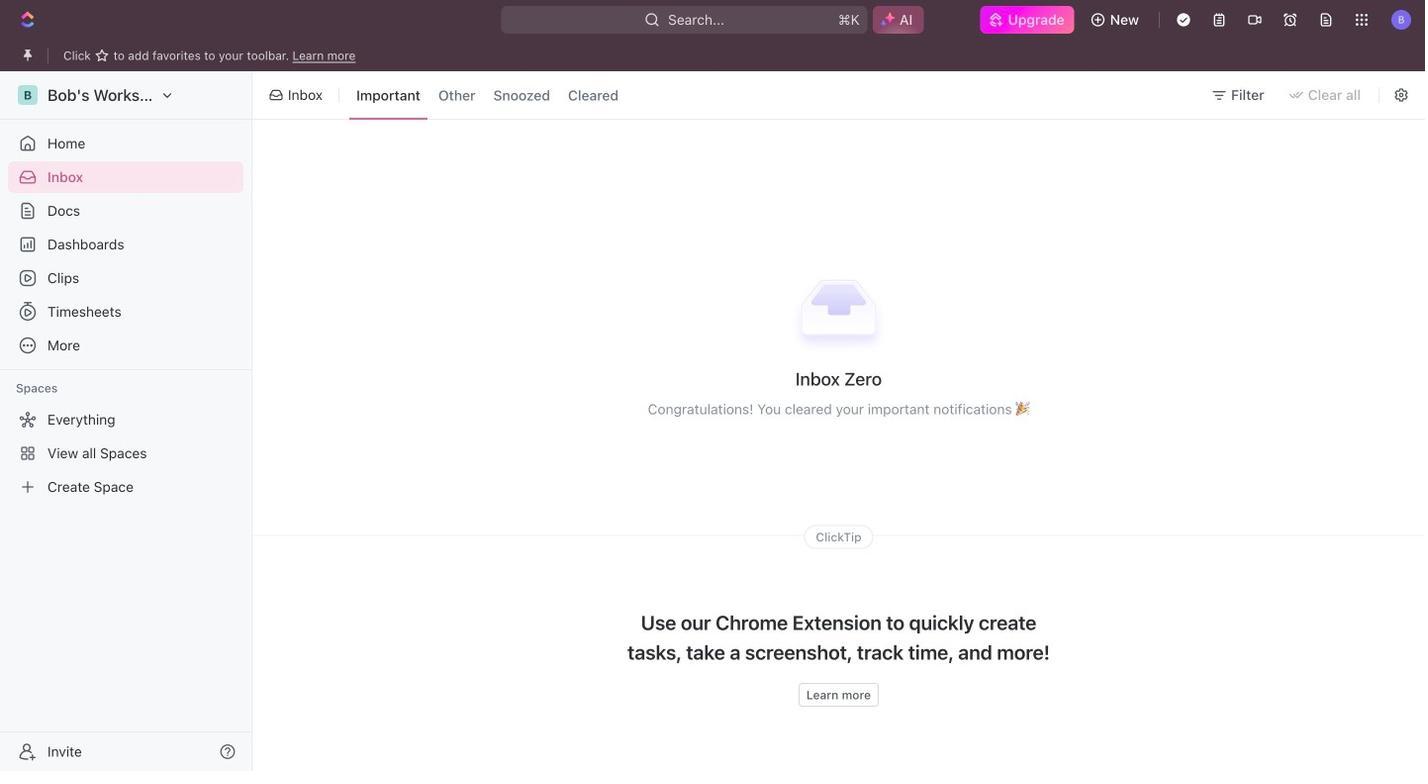 Task type: describe. For each thing, give the bounding box(es) containing it.
tree inside sidebar navigation
[[8, 404, 243, 503]]

bob's workspace, , element
[[18, 85, 38, 105]]

sidebar navigation
[[0, 71, 256, 771]]



Task type: locate. For each thing, give the bounding box(es) containing it.
tab list
[[345, 67, 630, 123]]

tree
[[8, 404, 243, 503]]



Task type: vqa. For each thing, say whether or not it's contained in the screenshot.
Docs Link
no



